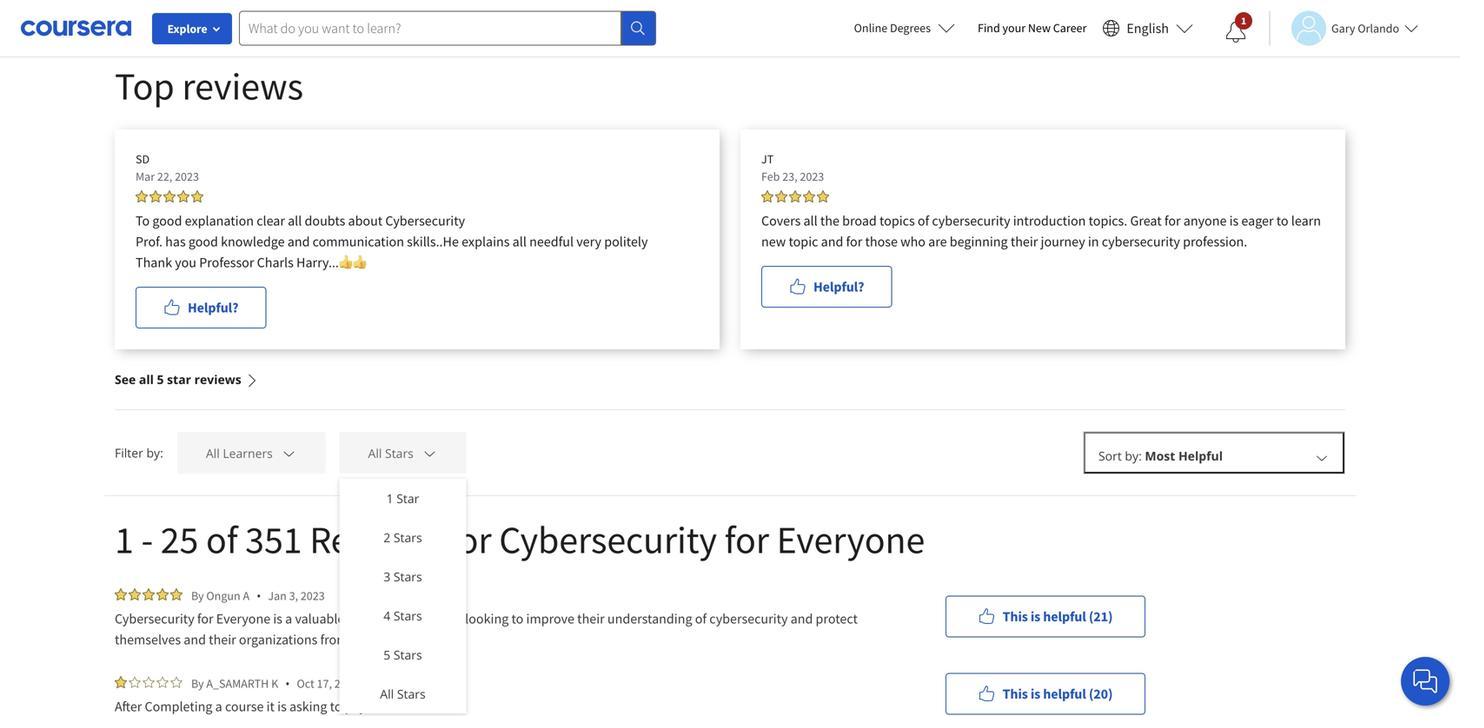 Task type: vqa. For each thing, say whether or not it's contained in the screenshot.
their to the right
yes



Task type: describe. For each thing, give the bounding box(es) containing it.
helpful? for the left helpful? button
[[188, 299, 239, 316]]

stars for 5 stars menu item
[[394, 647, 422, 663]]

...
[[1266, 0, 1277, 17]]

background
[[1129, 1, 1197, 17]]

0 vertical spatial this
[[827, 1, 850, 17]]

all left needful
[[513, 233, 527, 250]]

is right it
[[277, 698, 287, 716]]

see all 5 star reviews
[[115, 371, 241, 388]]

2 horizontal spatial a
[[774, 1, 781, 17]]

topics
[[880, 212, 915, 230]]

this is helpful (21)
[[1003, 608, 1113, 626]]

is inside button
[[1031, 686, 1041, 703]]

2 or from the left
[[1096, 1, 1108, 17]]

gary orlando
[[1332, 20, 1400, 36]]

2023 for sd mar 22, 2023
[[175, 169, 199, 184]]

degrees
[[890, 20, 931, 36]]

5 stars menu item
[[339, 636, 466, 675]]

anyone inside cybersecurity for everyone is a valuable resource for anyone looking to improve their understanding of cybersecurity and protect themselves and their organizations from online threats.
[[419, 610, 463, 628]]

4 stars menu item
[[339, 596, 466, 636]]

1 horizontal spatial in
[[1200, 1, 1211, 17]]

cybersecurity for about
[[386, 212, 465, 230]]

explore
[[167, 21, 207, 37]]

﻿thank
[[136, 254, 172, 271]]

very
[[577, 233, 602, 250]]

valuable
[[295, 610, 345, 628]]

threats.
[[390, 631, 435, 649]]

reviews inside button
[[194, 371, 241, 388]]

1 or from the left
[[759, 1, 771, 17]]

a_samarth
[[206, 676, 269, 692]]

1 an from the left
[[595, 1, 610, 17]]

new
[[1028, 20, 1051, 36]]

a
[[243, 588, 250, 604]]

covers
[[762, 212, 801, 230]]

all stars button
[[339, 432, 466, 474]]

1 chevron down image from the left
[[281, 445, 297, 461]]

topics.
[[1089, 212, 1128, 230]]

their inside covers all the broad topics of cybersecurity introduction topics. great for anyone is eager to learn new topic and for those who are beginning their journey in cybersecurity profession.
[[1011, 233, 1038, 250]]

4
[[384, 608, 391, 624]]

1 for 1
[[1241, 14, 1247, 27]]

star image
[[129, 676, 141, 689]]

5 filled star image from the left
[[803, 190, 816, 203]]

of right the 25
[[206, 516, 238, 564]]

0 horizontal spatial their
[[209, 631, 236, 649]]

after
[[115, 698, 142, 716]]

1 star image from the left
[[143, 676, 155, 689]]

a inside cybersecurity for everyone is a valuable resource for anyone looking to improve their understanding of cybersecurity and protect themselves and their organizations from online threats.
[[285, 610, 292, 628]]

3
[[384, 569, 391, 585]]

all inside dropdown button
[[368, 445, 382, 462]]

menu containing 1 star
[[339, 479, 466, 714]]

journey
[[1041, 233, 1086, 250]]

1 star menu item
[[339, 479, 466, 518]]

and inside covers all the broad topics of cybersecurity introduction topics. great for anyone is eager to learn new topic and for those who are beginning their journey in cybersecurity profession.
[[821, 233, 844, 250]]

coursera image
[[21, 14, 131, 42]]

enterprise,
[[613, 1, 674, 17]]

filter by:
[[115, 445, 163, 461]]

management,
[[282, 1, 361, 17]]

chat with us image
[[1412, 668, 1440, 696]]

k
[[271, 676, 278, 692]]

0 vertical spatial good
[[152, 212, 182, 230]]

explanation
[[185, 212, 254, 230]]

harry...👍👍
[[297, 254, 367, 271]]

find
[[978, 20, 1000, 36]]

to inside covers all the broad topics of cybersecurity introduction topics. great for anyone is eager to learn new topic and for those who are beginning their journey in cybersecurity profession.
[[1277, 212, 1289, 230]]

2 stars menu item
[[339, 518, 466, 557]]

some
[[1061, 1, 1092, 17]]

informati
[[1214, 1, 1266, 17]]

and inside 'to good explanation clear all doubts about cybersecurity prof. has good knowledge and communication skills..he explains all needful very politely ﻿thank you professor charls harry...👍👍'
[[288, 233, 310, 250]]

cybersecurity for for
[[499, 516, 717, 564]]

to inside cybersecurity for everyone is a valuable resource for anyone looking to improve their understanding of cybersecurity and protect themselves and their organizations from online threats.
[[512, 610, 524, 628]]

1 for 1 - 25 of 351 reviews for cybersecurity for everyone
[[115, 516, 134, 564]]

anyone inside covers all the broad topics of cybersecurity introduction topics. great for anyone is eager to learn new topic and for those who are beginning their journey in cybersecurity profession.
[[1184, 212, 1227, 230]]

2 stars
[[384, 529, 422, 546]]

governance, privacy, and risk management, to applications for achieving the goals of an enterprise, an institution, or a nation. this course is designed for students with some or no background in informati
[[115, 1, 1266, 17]]

stars for 3 stars menu item on the bottom left of the page
[[394, 569, 422, 585]]

knowledge
[[221, 233, 285, 250]]

show notifications image
[[1226, 22, 1247, 43]]

who
[[901, 233, 926, 250]]

after completing a course it is asking to pay for certificate
[[115, 698, 448, 716]]

0 vertical spatial course
[[853, 1, 891, 17]]

all right 'clear'
[[288, 212, 302, 230]]

1 vertical spatial good
[[189, 233, 218, 250]]

351
[[245, 516, 302, 564]]

designed
[[907, 1, 958, 17]]

all inside covers all the broad topics of cybersecurity introduction topics. great for anyone is eager to learn new topic and for those who are beginning their journey in cybersecurity profession.
[[804, 212, 818, 230]]

2 an from the left
[[677, 1, 692, 17]]

looking
[[465, 610, 509, 628]]

is inside cybersecurity for everyone is a valuable resource for anyone looking to improve their understanding of cybersecurity and protect themselves and their organizations from online threats.
[[273, 610, 283, 628]]

and right "themselves"
[[184, 631, 206, 649]]

all inside menu item
[[380, 686, 394, 702]]

2
[[384, 529, 391, 546]]

asking
[[290, 698, 327, 716]]

with
[[1034, 1, 1058, 17]]

needful
[[530, 233, 574, 250]]

25
[[161, 516, 198, 564]]

helpful for (20)
[[1044, 686, 1087, 703]]

(20)
[[1089, 686, 1113, 703]]

is inside button
[[1031, 608, 1041, 626]]

english button
[[1096, 0, 1201, 57]]

mar
[[136, 169, 155, 184]]

and left the risk
[[234, 1, 255, 17]]

great
[[1131, 212, 1162, 230]]

2 star image from the left
[[156, 676, 169, 689]]

the inside covers all the broad topics of cybersecurity introduction topics. great for anyone is eager to learn new topic and for those who are beginning their journey in cybersecurity profession.
[[821, 212, 840, 230]]

filter
[[115, 445, 143, 461]]

your
[[1003, 20, 1026, 36]]

online degrees
[[854, 20, 931, 36]]

students
[[981, 1, 1030, 17]]

see all 5 star reviews button
[[115, 350, 259, 409]]

nation.
[[784, 1, 824, 17]]

find your new career
[[978, 20, 1087, 36]]

this for this is helpful (21)
[[1003, 608, 1028, 626]]

this is helpful (20) button
[[946, 673, 1146, 715]]

everyone inside cybersecurity for everyone is a valuable resource for anyone looking to improve their understanding of cybersecurity and protect themselves and their organizations from online threats.
[[216, 610, 271, 628]]

cybersecurity for everyone is a valuable resource for anyone looking to improve their understanding of cybersecurity and protect themselves and their organizations from online threats.
[[115, 610, 861, 649]]

profession.
[[1183, 233, 1248, 250]]

resource
[[347, 610, 398, 628]]

this is helpful (20)
[[1003, 686, 1113, 703]]

0 vertical spatial reviews
[[182, 62, 303, 110]]

learn
[[1292, 212, 1321, 230]]

1 button
[[1212, 11, 1261, 53]]

star
[[397, 490, 419, 507]]

0 vertical spatial everyone
[[777, 516, 925, 564]]

4 stars
[[384, 608, 422, 624]]

understanding
[[608, 610, 693, 628]]

0 horizontal spatial a
[[215, 698, 222, 716]]

3 filled star image from the left
[[191, 190, 203, 203]]

1 for 1 star
[[387, 490, 393, 507]]

certificate
[[388, 698, 446, 716]]

2 filled star image from the left
[[163, 190, 176, 203]]

about
[[348, 212, 383, 230]]

online degrees button
[[840, 9, 969, 47]]

gary
[[1332, 20, 1356, 36]]

career
[[1054, 20, 1087, 36]]



Task type: locate. For each thing, give the bounding box(es) containing it.
a left nation.
[[774, 1, 781, 17]]

a
[[774, 1, 781, 17], [285, 610, 292, 628], [215, 698, 222, 716]]

1 horizontal spatial 2023
[[301, 588, 325, 604]]

this for this is helpful (20)
[[1003, 686, 1028, 703]]

all stars
[[368, 445, 414, 462], [380, 686, 426, 702]]

a down a_samarth
[[215, 698, 222, 716]]

0 vertical spatial by
[[191, 588, 204, 604]]

an left "institution,"
[[677, 1, 692, 17]]

2023 inside by ongun a • jan 3, 2023
[[301, 588, 325, 604]]

• for is
[[257, 588, 261, 604]]

chevron down image
[[281, 445, 297, 461], [422, 445, 438, 461]]

0 vertical spatial their
[[1011, 233, 1038, 250]]

of right understanding
[[695, 610, 707, 628]]

cybersecurity inside cybersecurity for everyone is a valuable resource for anyone looking to improve their understanding of cybersecurity and protect themselves and their organizations from online threats.
[[115, 610, 194, 628]]

3 stars menu item
[[339, 557, 466, 596]]

stars down 5 stars
[[397, 686, 426, 702]]

all right see
[[139, 371, 154, 388]]

2 horizontal spatial 1
[[1241, 14, 1247, 27]]

everyone down a
[[216, 610, 271, 628]]

by inside by ongun a • jan 3, 2023
[[191, 588, 204, 604]]

filled star image down mar
[[136, 190, 148, 203]]

helpful inside this is helpful (21) button
[[1044, 608, 1087, 626]]

reviews right the star
[[194, 371, 241, 388]]

all stars down 5 stars
[[380, 686, 426, 702]]

1 horizontal spatial the
[[821, 212, 840, 230]]

organizations
[[239, 631, 318, 649]]

23,
[[783, 169, 798, 184]]

2 vertical spatial their
[[209, 631, 236, 649]]

to left pay
[[330, 698, 342, 716]]

0 horizontal spatial •
[[257, 588, 261, 604]]

stars for 4 stars "menu item"
[[394, 608, 422, 624]]

this right nation.
[[827, 1, 850, 17]]

0 vertical spatial anyone
[[1184, 212, 1227, 230]]

0 horizontal spatial the
[[526, 1, 545, 17]]

1 horizontal spatial cybersecurity
[[386, 212, 465, 230]]

1 horizontal spatial chevron down image
[[422, 445, 438, 461]]

this
[[827, 1, 850, 17], [1003, 608, 1028, 626], [1003, 686, 1028, 703]]

and right topic at the right of page
[[821, 233, 844, 250]]

22,
[[157, 169, 172, 184]]

1 vertical spatial •
[[285, 676, 290, 692]]

2 horizontal spatial star image
[[170, 676, 183, 689]]

1 vertical spatial helpful
[[1044, 686, 1087, 703]]

1 left "..."
[[1241, 14, 1247, 27]]

has
[[165, 233, 186, 250]]

1 horizontal spatial or
[[1096, 1, 1108, 17]]

all right pay
[[380, 686, 394, 702]]

helpful? button down topic at the right of page
[[762, 266, 892, 308]]

0 horizontal spatial helpful? button
[[136, 287, 266, 329]]

2 helpful from the top
[[1044, 686, 1087, 703]]

protect
[[816, 610, 858, 628]]

this inside button
[[1003, 608, 1028, 626]]

1 vertical spatial by
[[191, 676, 204, 692]]

by for for
[[191, 588, 204, 604]]

cybersecurity
[[932, 212, 1011, 230], [1102, 233, 1181, 250], [710, 610, 788, 628]]

star
[[167, 371, 191, 388]]

explore button
[[152, 13, 232, 44]]

no
[[1111, 1, 1126, 17]]

stars for '2 stars' menu item
[[394, 529, 422, 546]]

cybersecurity inside cybersecurity for everyone is a valuable resource for anyone looking to improve their understanding of cybersecurity and protect themselves and their organizations from online threats.
[[710, 610, 788, 628]]

0 horizontal spatial or
[[759, 1, 771, 17]]

2 horizontal spatial their
[[1011, 233, 1038, 250]]

1 vertical spatial all stars
[[380, 686, 426, 702]]

the
[[526, 1, 545, 17], [821, 212, 840, 230]]

1 horizontal spatial anyone
[[1184, 212, 1227, 230]]

0 vertical spatial all
[[368, 445, 382, 462]]

and up charls
[[288, 233, 310, 250]]

is up organizations
[[273, 610, 283, 628]]

themselves
[[115, 631, 181, 649]]

all
[[288, 212, 302, 230], [804, 212, 818, 230], [513, 233, 527, 250], [139, 371, 154, 388]]

this inside button
[[1003, 686, 1028, 703]]

1 left star
[[387, 490, 393, 507]]

in inside covers all the broad topics of cybersecurity introduction topics. great for anyone is eager to learn new topic and for those who are beginning their journey in cybersecurity profession.
[[1088, 233, 1099, 250]]

jt
[[762, 151, 774, 167]]

prof.
[[136, 233, 163, 250]]

2023 right the 3,
[[301, 588, 325, 604]]

english
[[1127, 20, 1169, 37]]

achieving
[[470, 1, 523, 17]]

reviews
[[182, 62, 303, 110], [194, 371, 241, 388]]

1 vertical spatial course
[[225, 698, 264, 716]]

5 inside menu item
[[384, 647, 391, 663]]

find your new career link
[[969, 17, 1096, 39]]

1 horizontal spatial a
[[285, 610, 292, 628]]

applications
[[379, 1, 447, 17]]

1 horizontal spatial 1
[[387, 490, 393, 507]]

in left informati at the top right of the page
[[1200, 1, 1211, 17]]

1 vertical spatial everyone
[[216, 610, 271, 628]]

1 vertical spatial cybersecurity
[[1102, 233, 1181, 250]]

0 horizontal spatial course
[[225, 698, 264, 716]]

helpful left (21) on the bottom right
[[1044, 608, 1087, 626]]

1 vertical spatial their
[[577, 610, 605, 628]]

cybersecurity inside 'to good explanation clear all doubts about cybersecurity prof. has good knowledge and communication skills..he explains all needful very politely ﻿thank you professor charls harry...👍👍'
[[386, 212, 465, 230]]

improve
[[526, 610, 575, 628]]

2023 inside jt feb 23, 2023
[[800, 169, 824, 184]]

0 horizontal spatial star image
[[143, 676, 155, 689]]

are
[[929, 233, 947, 250]]

oct
[[297, 676, 314, 692]]

0 horizontal spatial cybersecurity
[[710, 610, 788, 628]]

of right goals
[[581, 1, 592, 17]]

filled star image down 23, at top
[[789, 190, 802, 203]]

to right looking
[[512, 610, 524, 628]]

stars for "all stars" menu item
[[397, 686, 426, 702]]

0 horizontal spatial an
[[595, 1, 610, 17]]

by a_samarth k • oct 17, 2022
[[191, 676, 359, 692]]

2023 inside the sd mar 22, 2023
[[175, 169, 199, 184]]

2 vertical spatial 1
[[115, 516, 134, 564]]

1 inside menu item
[[387, 490, 393, 507]]

0 vertical spatial •
[[257, 588, 261, 604]]

jt feb 23, 2023
[[762, 151, 824, 184]]

this is helpful (21) button
[[946, 596, 1146, 638]]

is left eager
[[1230, 212, 1239, 230]]

0 horizontal spatial good
[[152, 212, 182, 230]]

3 star image from the left
[[170, 676, 183, 689]]

1 vertical spatial 1
[[387, 490, 393, 507]]

0 horizontal spatial 2023
[[175, 169, 199, 184]]

3,
[[289, 588, 298, 604]]

broad
[[843, 212, 877, 230]]

0 vertical spatial helpful
[[1044, 608, 1087, 626]]

1 vertical spatial all
[[380, 686, 394, 702]]

0 vertical spatial a
[[774, 1, 781, 17]]

2 vertical spatial a
[[215, 698, 222, 716]]

a up organizations
[[285, 610, 292, 628]]

0 vertical spatial cybersecurity
[[932, 212, 1011, 230]]

star image
[[143, 676, 155, 689], [156, 676, 169, 689], [170, 676, 183, 689]]

5 stars
[[384, 647, 422, 663]]

1 vertical spatial the
[[821, 212, 840, 230]]

1 vertical spatial this
[[1003, 608, 1028, 626]]

1 horizontal spatial course
[[853, 1, 891, 17]]

or left nation.
[[759, 1, 771, 17]]

helpful? down professor
[[188, 299, 239, 316]]

5 left the star
[[157, 371, 164, 388]]

2 vertical spatial cybersecurity
[[710, 610, 788, 628]]

1 left -
[[115, 516, 134, 564]]

0 horizontal spatial 5
[[157, 371, 164, 388]]

pay
[[345, 698, 366, 716]]

of inside cybersecurity for everyone is a valuable resource for anyone looking to improve their understanding of cybersecurity and protect themselves and their organizations from online threats.
[[695, 610, 707, 628]]

None search field
[[239, 11, 656, 46]]

1 horizontal spatial •
[[285, 676, 290, 692]]

1 horizontal spatial star image
[[156, 676, 169, 689]]

menu
[[339, 479, 466, 714]]

their down introduction at right top
[[1011, 233, 1038, 250]]

0 horizontal spatial anyone
[[419, 610, 463, 628]]

0 vertical spatial the
[[526, 1, 545, 17]]

it
[[267, 698, 275, 716]]

is inside covers all the broad topics of cybersecurity introduction topics. great for anyone is eager to learn new topic and for those who are beginning their journey in cybersecurity profession.
[[1230, 212, 1239, 230]]

1 vertical spatial 5
[[384, 647, 391, 663]]

institution,
[[695, 1, 756, 17]]

or left "no"
[[1096, 1, 1108, 17]]

this down this is helpful (21) button
[[1003, 686, 1028, 703]]

1 horizontal spatial cybersecurity
[[932, 212, 1011, 230]]

stars down 4 stars "menu item"
[[394, 647, 422, 663]]

by inside by a_samarth k • oct 17, 2022
[[191, 676, 204, 692]]

2023 for jt feb 23, 2023
[[800, 169, 824, 184]]

goals
[[548, 1, 578, 17]]

helpful? button down you
[[136, 287, 266, 329]]

filled star image down 22,
[[163, 190, 176, 203]]

course down a_samarth
[[225, 698, 264, 716]]

all up topic at the right of page
[[804, 212, 818, 230]]

stars up the 1 star
[[385, 445, 414, 462]]

all inside button
[[139, 371, 154, 388]]

orlando
[[1358, 20, 1400, 36]]

topic
[[789, 233, 818, 250]]

2 vertical spatial this
[[1003, 686, 1028, 703]]

all stars menu item
[[339, 675, 466, 714]]

you
[[175, 254, 196, 271]]

filled star image up "explanation"
[[191, 190, 203, 203]]

stars inside dropdown button
[[385, 445, 414, 462]]

by:
[[146, 445, 163, 461]]

from
[[320, 631, 348, 649]]

(21)
[[1089, 608, 1113, 626]]

chevron down image
[[1315, 450, 1330, 465]]

introduction
[[1014, 212, 1086, 230]]

1 horizontal spatial everyone
[[777, 516, 925, 564]]

0 horizontal spatial 1
[[115, 516, 134, 564]]

of up who
[[918, 212, 930, 230]]

stars inside menu item
[[394, 647, 422, 663]]

1 vertical spatial anyone
[[419, 610, 463, 628]]

by ongun a • jan 3, 2023
[[191, 588, 325, 604]]

0 vertical spatial 1
[[1241, 14, 1247, 27]]

2023 right 23, at top
[[800, 169, 824, 184]]

everyone up "protect"
[[777, 516, 925, 564]]

anyone up profession.
[[1184, 212, 1227, 230]]

1 vertical spatial helpful?
[[188, 299, 239, 316]]

all stars inside dropdown button
[[368, 445, 414, 462]]

anyone up threats.
[[419, 610, 463, 628]]

good up has
[[152, 212, 182, 230]]

2 chevron down image from the left
[[422, 445, 438, 461]]

1 inside button
[[1241, 14, 1247, 27]]

1 vertical spatial cybersecurity
[[499, 516, 717, 564]]

the left the broad
[[821, 212, 840, 230]]

helpful? down topic at the right of page
[[814, 278, 865, 296]]

to good explanation clear all doubts about cybersecurity prof. has good knowledge and communication skills..he explains all needful very politely ﻿thank you professor charls harry...👍👍
[[136, 212, 648, 271]]

1 vertical spatial reviews
[[194, 371, 241, 388]]

is left (21) on the bottom right
[[1031, 608, 1041, 626]]

0 vertical spatial helpful?
[[814, 278, 865, 296]]

• for course
[[285, 676, 290, 692]]

top reviews
[[115, 62, 303, 110]]

helpful?
[[814, 278, 865, 296], [188, 299, 239, 316]]

to left applications on the top of page
[[364, 1, 375, 17]]

an right goals
[[595, 1, 610, 17]]

1 helpful from the top
[[1044, 608, 1087, 626]]

filled star image
[[150, 190, 162, 203], [177, 190, 190, 203], [762, 190, 774, 203], [776, 190, 788, 203], [817, 190, 829, 203], [115, 589, 127, 601], [129, 589, 141, 601], [143, 589, 155, 601], [156, 589, 169, 601], [170, 589, 183, 601], [115, 676, 127, 689]]

all up 1 star menu item
[[368, 445, 382, 462]]

helpful left (20)
[[1044, 686, 1087, 703]]

2 horizontal spatial cybersecurity
[[499, 516, 717, 564]]

1 horizontal spatial helpful?
[[814, 278, 865, 296]]

course up online
[[853, 1, 891, 17]]

reviews
[[310, 516, 440, 564]]

an
[[595, 1, 610, 17], [677, 1, 692, 17]]

1 vertical spatial in
[[1088, 233, 1099, 250]]

0 horizontal spatial everyone
[[216, 610, 271, 628]]

helpful inside this is helpful (20) button
[[1044, 686, 1087, 703]]

4 filled star image from the left
[[789, 190, 802, 203]]

1 star
[[387, 490, 419, 507]]

stars right the 3
[[394, 569, 422, 585]]

5 inside button
[[157, 371, 164, 388]]

1 horizontal spatial an
[[677, 1, 692, 17]]

or
[[759, 1, 771, 17], [1096, 1, 1108, 17]]

see
[[115, 371, 136, 388]]

helpful
[[1044, 608, 1087, 626], [1044, 686, 1087, 703]]

politely
[[604, 233, 648, 250]]

their down ongun
[[209, 631, 236, 649]]

the left goals
[[526, 1, 545, 17]]

those
[[865, 233, 898, 250]]

online
[[351, 631, 388, 649]]

is up online degrees
[[895, 1, 904, 17]]

1 horizontal spatial helpful? button
[[762, 266, 892, 308]]

all stars up the 1 star
[[368, 445, 414, 462]]

2 vertical spatial cybersecurity
[[115, 610, 194, 628]]

5 down resource
[[384, 647, 391, 663]]

by
[[191, 588, 204, 604], [191, 676, 204, 692]]

0 vertical spatial cybersecurity
[[386, 212, 465, 230]]

to
[[364, 1, 375, 17], [1277, 212, 1289, 230], [512, 610, 524, 628], [330, 698, 342, 716]]

2 horizontal spatial 2023
[[800, 169, 824, 184]]

stars inside "menu item"
[[394, 608, 422, 624]]

reviews down explore popup button
[[182, 62, 303, 110]]

beginning
[[950, 233, 1008, 250]]

and left "protect"
[[791, 610, 813, 628]]

2 by from the top
[[191, 676, 204, 692]]

of inside covers all the broad topics of cybersecurity introduction topics. great for anyone is eager to learn new topic and for those who are beginning their journey in cybersecurity profession.
[[918, 212, 930, 230]]

5
[[157, 371, 164, 388], [384, 647, 391, 663]]

2 horizontal spatial cybersecurity
[[1102, 233, 1181, 250]]

0 vertical spatial 5
[[157, 371, 164, 388]]

chevron down image inside the all stars dropdown button
[[422, 445, 438, 461]]

top
[[115, 62, 174, 110]]

by up 'completing'
[[191, 676, 204, 692]]

all
[[368, 445, 382, 462], [380, 686, 394, 702]]

2022
[[334, 676, 359, 692]]

completing
[[145, 698, 213, 716]]

1 vertical spatial a
[[285, 610, 292, 628]]

stars right 4
[[394, 608, 422, 624]]

clear
[[257, 212, 285, 230]]

0 horizontal spatial cybersecurity
[[115, 610, 194, 628]]

all stars inside menu item
[[380, 686, 426, 702]]

in down "topics."
[[1088, 233, 1099, 250]]

• right a
[[257, 588, 261, 604]]

good down "explanation"
[[189, 233, 218, 250]]

1 by from the top
[[191, 588, 204, 604]]

helpful? for right helpful? button
[[814, 278, 865, 296]]

1
[[1241, 14, 1247, 27], [387, 490, 393, 507], [115, 516, 134, 564]]

2023 right 22,
[[175, 169, 199, 184]]

0 vertical spatial in
[[1200, 1, 1211, 17]]

0 horizontal spatial helpful?
[[188, 299, 239, 316]]

helpful for (21)
[[1044, 608, 1087, 626]]

in
[[1200, 1, 1211, 17], [1088, 233, 1099, 250]]

• right "k"
[[285, 676, 290, 692]]

0 horizontal spatial chevron down image
[[281, 445, 297, 461]]

doubts
[[305, 212, 345, 230]]

this up this is helpful (20) button
[[1003, 608, 1028, 626]]

1 filled star image from the left
[[136, 190, 148, 203]]

0 vertical spatial all stars
[[368, 445, 414, 462]]

ongun
[[206, 588, 241, 604]]

1 horizontal spatial 5
[[384, 647, 391, 663]]

stars right 2 at the bottom left of page
[[394, 529, 422, 546]]

filled star image down jt feb 23, 2023 at the right of the page
[[803, 190, 816, 203]]

their right improve
[[577, 610, 605, 628]]

3 stars
[[384, 569, 422, 585]]

1 horizontal spatial good
[[189, 233, 218, 250]]

to left learn
[[1277, 212, 1289, 230]]

eager
[[1242, 212, 1274, 230]]

by for completing
[[191, 676, 204, 692]]

gary orlando button
[[1269, 11, 1419, 46]]

filled star image
[[136, 190, 148, 203], [163, 190, 176, 203], [191, 190, 203, 203], [789, 190, 802, 203], [803, 190, 816, 203]]

0 horizontal spatial in
[[1088, 233, 1099, 250]]

charls
[[257, 254, 294, 271]]

is left (20)
[[1031, 686, 1041, 703]]

What do you want to learn? text field
[[239, 11, 622, 46]]

explains
[[462, 233, 510, 250]]

by left ongun
[[191, 588, 204, 604]]

1 horizontal spatial their
[[577, 610, 605, 628]]



